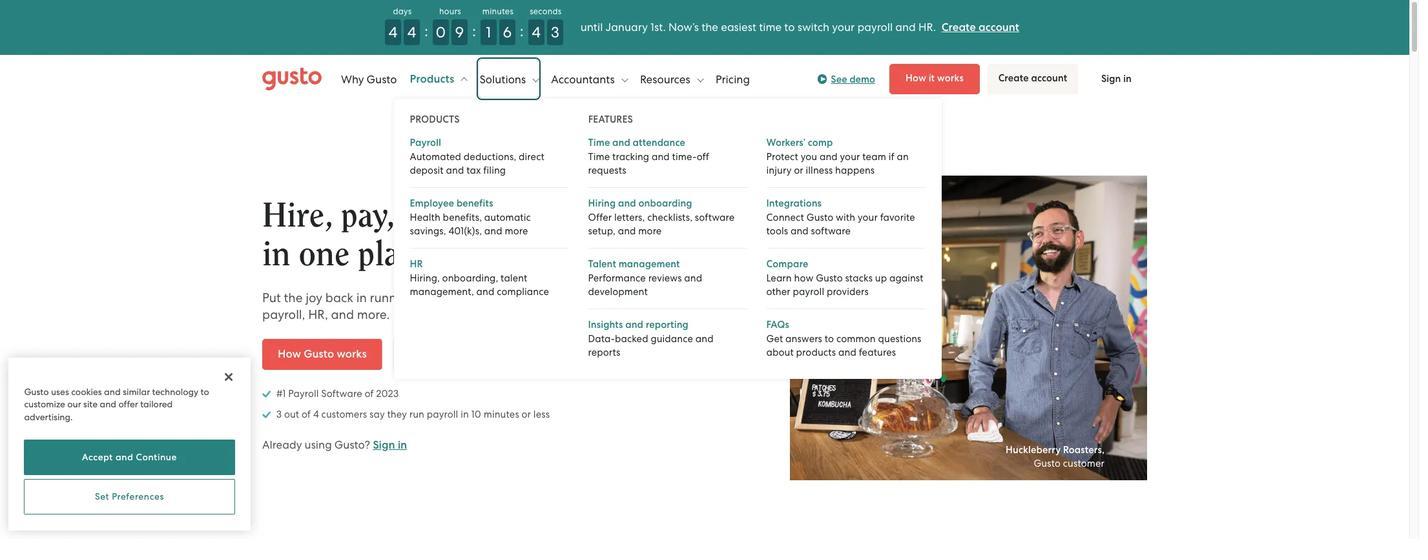 Task type: describe. For each thing, give the bounding box(es) containing it.
see demo link
[[817, 71, 875, 87]]

huckleberry
[[1006, 445, 1061, 456]]

they
[[387, 409, 407, 420]]

time
[[759, 21, 782, 34]]

business.
[[446, 290, 497, 305]]

integrations connect gusto with your favorite tools and software
[[766, 197, 915, 237]]

employee
[[410, 197, 454, 209]]

payroll,
[[262, 307, 305, 322]]

technology
[[152, 387, 198, 397]]

automated
[[701, 290, 766, 305]]

put the joy back in running your business. work faster and reduce errors with automated payroll, hr, and more.
[[262, 290, 766, 322]]

set
[[95, 492, 109, 502]]

your inside workers' comp protect you and your team if an injury or illness happens
[[840, 151, 860, 162]]

answers
[[786, 333, 822, 345]]

pay,
[[341, 199, 394, 233]]

features
[[588, 113, 633, 125]]

1 vertical spatial minutes
[[484, 409, 519, 420]]

our
[[67, 399, 81, 410]]

and inside integrations connect gusto with your favorite tools and software
[[791, 225, 809, 237]]

until
[[581, 21, 603, 34]]

your inside hire, pay, and manage your team all in one place.
[[579, 199, 643, 233]]

benefits,
[[443, 212, 482, 223]]

team inside hire, pay, and manage your team all in one place.
[[652, 199, 721, 233]]

with inside integrations connect gusto with your favorite tools and software
[[836, 212, 855, 223]]

talent
[[588, 258, 616, 270]]

1
[[486, 23, 491, 41]]

and inside payroll automated deductions, direct deposit and tax filing
[[446, 164, 464, 176]]

management,
[[410, 286, 474, 297]]

your inside integrations connect gusto with your favorite tools and software
[[858, 212, 878, 223]]

deductions,
[[464, 151, 516, 162]]

accept and continue button
[[24, 440, 235, 475]]

0 vertical spatial minutes
[[482, 6, 514, 16]]

less
[[533, 409, 550, 420]]

and inside until january 1st. now's the easiest time to switch your payroll and hr. create account
[[896, 21, 916, 34]]

site
[[83, 399, 98, 410]]

9
[[455, 23, 464, 41]]

online payroll services, hr, and benefits | gusto image
[[262, 68, 322, 91]]

to inside gusto uses cookies and similar technology to customize our site and offer tailored advertising.
[[201, 387, 209, 397]]

switch
[[798, 21, 830, 34]]

comp
[[808, 137, 833, 148]]

joy
[[306, 290, 322, 305]]

set preferences button
[[24, 479, 235, 515]]

1st.
[[651, 21, 666, 34]]

how it works
[[906, 72, 964, 84]]

you
[[801, 151, 817, 162]]

direct
[[519, 151, 545, 162]]

: for 9
[[472, 22, 476, 40]]

injury
[[766, 164, 792, 176]]

create inside main element
[[998, 72, 1029, 84]]

products inside products dropdown button
[[410, 72, 457, 86]]

gusto inside huckleberry roasters, gusto customer
[[1034, 458, 1061, 470]]

benefits
[[456, 197, 493, 209]]

and inside hire, pay, and manage your team all in one place.
[[403, 199, 454, 233]]

your inside until january 1st. now's the easiest time to switch your payroll and hr. create account
[[832, 21, 855, 34]]

compliance
[[497, 286, 549, 297]]

0 horizontal spatial create
[[942, 21, 976, 34]]

running
[[370, 290, 414, 305]]

how for how it works
[[906, 72, 926, 84]]

payroll inside payroll automated deductions, direct deposit and tax filing
[[410, 137, 441, 148]]

sign in link inside main element
[[1086, 65, 1147, 94]]

how for how gusto works
[[278, 347, 301, 361]]

the inside until january 1st. now's the easiest time to switch your payroll and hr. create account
[[702, 21, 718, 34]]

insights
[[588, 319, 623, 330]]

how gusto works link
[[262, 339, 382, 370]]

gusto uses cookies and similar technology to customize our site and offer tailored advertising.
[[24, 387, 209, 422]]

in inside hire, pay, and manage your team all in one place.
[[262, 237, 290, 272]]

time and attendance time tracking and time-off requests
[[588, 137, 709, 176]]

software
[[321, 388, 362, 400]]

already using gusto? sign in
[[262, 438, 407, 452]]

time-
[[672, 151, 697, 162]]

backed
[[615, 333, 648, 345]]

gusto inside integrations connect gusto with your favorite tools and software
[[807, 212, 834, 223]]

and inside hr hiring, onboarding, talent management, and compliance
[[476, 286, 494, 297]]

days
[[393, 6, 412, 16]]

offer
[[119, 399, 138, 410]]

works for how it works
[[937, 72, 964, 84]]

pricing
[[716, 73, 750, 86]]

customer
[[1063, 458, 1105, 470]]

hiring and onboarding offer letters, checklists, software setup, and more
[[588, 197, 735, 237]]

all
[[730, 199, 763, 233]]

software inside integrations connect gusto with your favorite tools and software
[[811, 225, 851, 237]]

demo
[[850, 73, 875, 85]]

hire,
[[262, 199, 333, 233]]

how it works link
[[890, 64, 980, 94]]

roasters,
[[1063, 445, 1105, 456]]

talent management performance reviews and development
[[588, 258, 702, 297]]

easiest
[[721, 21, 756, 34]]

cookies
[[71, 387, 102, 397]]

workers'
[[766, 137, 806, 148]]

development
[[588, 286, 648, 297]]

one
[[299, 237, 350, 272]]

2 products from the top
[[410, 113, 460, 125]]

onboarding
[[639, 197, 692, 209]]

payroll automated deductions, direct deposit and tax filing
[[410, 137, 545, 176]]

compare
[[766, 258, 808, 270]]

0 horizontal spatial payroll
[[288, 388, 319, 400]]

other
[[766, 286, 791, 297]]

hr,
[[308, 307, 328, 322]]

and inside 'talent management performance reviews and development'
[[684, 272, 702, 284]]

stacks
[[845, 272, 873, 284]]

performance
[[588, 272, 646, 284]]

: for 6
[[520, 22, 524, 40]]

2 time from the top
[[588, 151, 610, 162]]

10
[[471, 409, 481, 420]]

tiny image
[[821, 77, 825, 81]]

to inside faqs get answers to common questions about products and features
[[825, 333, 834, 345]]

put
[[262, 290, 281, 305]]

1 time from the top
[[588, 137, 610, 148]]

401(k)s,
[[449, 225, 482, 237]]

it
[[929, 72, 935, 84]]

0 horizontal spatial account
[[979, 21, 1019, 34]]

3 for 3
[[551, 23, 559, 41]]

: for 4
[[424, 22, 428, 40]]

gusto inside gusto uses cookies and similar technology to customize our site and offer tailored advertising.
[[24, 387, 49, 397]]

manage
[[462, 199, 571, 233]]

hr
[[410, 258, 423, 270]]

back
[[325, 290, 353, 305]]

requests
[[588, 164, 626, 176]]

sign in
[[1101, 73, 1132, 85]]

run
[[409, 409, 424, 420]]

why gusto link
[[341, 60, 397, 99]]

6
[[503, 23, 512, 41]]

similar
[[123, 387, 150, 397]]

hiring,
[[410, 272, 440, 284]]



Task type: locate. For each thing, give the bounding box(es) containing it.
health
[[410, 212, 440, 223]]

1 vertical spatial create account link
[[988, 64, 1078, 94]]

place.
[[358, 237, 438, 272]]

your right switch on the top
[[832, 21, 855, 34]]

features
[[859, 347, 896, 358]]

compare learn how gusto stacks up against other payroll providers
[[766, 258, 924, 297]]

hours
[[439, 6, 461, 16]]

account inside create account "link"
[[1031, 72, 1067, 84]]

management
[[619, 258, 680, 270]]

0 horizontal spatial how
[[278, 347, 301, 361]]

works inside main element
[[937, 72, 964, 84]]

and inside button
[[116, 452, 133, 463]]

1 horizontal spatial payroll
[[410, 137, 441, 148]]

the up payroll,
[[284, 290, 303, 305]]

0 horizontal spatial the
[[284, 290, 303, 305]]

seconds
[[530, 6, 562, 16]]

gusto?
[[335, 438, 370, 451]]

with down reviews
[[673, 290, 698, 305]]

0 horizontal spatial sign in link
[[373, 438, 407, 452]]

: left 0
[[424, 22, 428, 40]]

software right checklists,
[[695, 212, 735, 223]]

and inside employee benefits health benefits, automatic savings, 401(k)s, and more
[[484, 225, 502, 237]]

1 horizontal spatial :
[[472, 22, 476, 40]]

why
[[341, 73, 364, 86]]

resources button
[[640, 60, 704, 99]]

accept
[[82, 452, 113, 463]]

sign inside main element
[[1101, 73, 1121, 85]]

deposit
[[410, 164, 444, 176]]

1 horizontal spatial more
[[638, 225, 662, 237]]

and inside faqs get answers to common questions about products and features
[[838, 347, 857, 358]]

1 : from the left
[[424, 22, 428, 40]]

payroll left hr. in the top of the page
[[857, 21, 893, 34]]

1 horizontal spatial software
[[811, 225, 851, 237]]

2 horizontal spatial payroll
[[857, 21, 893, 34]]

2 vertical spatial to
[[201, 387, 209, 397]]

your down hiring,
[[417, 290, 443, 305]]

0 vertical spatial of
[[365, 388, 374, 400]]

how inside how it works link
[[906, 72, 926, 84]]

software
[[695, 212, 735, 223], [811, 225, 851, 237]]

0 vertical spatial with
[[836, 212, 855, 223]]

1 vertical spatial software
[[811, 225, 851, 237]]

2 more from the left
[[638, 225, 662, 237]]

hiring
[[588, 197, 616, 209]]

gusto right why on the top left of the page
[[367, 73, 397, 86]]

employee benefits health benefits, automatic savings, 401(k)s, and more
[[410, 197, 531, 237]]

1 vertical spatial to
[[825, 333, 834, 345]]

connect
[[766, 212, 804, 223]]

1 vertical spatial sign
[[373, 438, 395, 452]]

0
[[436, 23, 446, 41]]

1 horizontal spatial account
[[1031, 72, 1067, 84]]

1 vertical spatial how
[[278, 347, 301, 361]]

create
[[942, 21, 976, 34], [998, 72, 1029, 84]]

0 horizontal spatial sign
[[373, 438, 395, 452]]

more inside hiring and onboarding offer letters, checklists, software setup, and more
[[638, 225, 662, 237]]

1 horizontal spatial sign
[[1101, 73, 1121, 85]]

off
[[697, 151, 709, 162]]

1 horizontal spatial works
[[937, 72, 964, 84]]

or down you
[[794, 164, 803, 176]]

0 horizontal spatial with
[[673, 290, 698, 305]]

1 horizontal spatial sign in link
[[1086, 65, 1147, 94]]

1 horizontal spatial of
[[365, 388, 374, 400]]

faqs get answers to common questions about products and features
[[766, 319, 922, 358]]

checklists,
[[647, 212, 693, 223]]

1 vertical spatial works
[[337, 347, 367, 361]]

1 horizontal spatial create
[[998, 72, 1029, 84]]

time up requests
[[588, 151, 610, 162]]

gusto up "providers"
[[816, 272, 843, 284]]

0 vertical spatial software
[[695, 212, 735, 223]]

0 vertical spatial the
[[702, 21, 718, 34]]

gusto up customize
[[24, 387, 49, 397]]

how
[[906, 72, 926, 84], [278, 347, 301, 361]]

0 horizontal spatial more
[[505, 225, 528, 237]]

0 vertical spatial how
[[906, 72, 926, 84]]

1 vertical spatial or
[[522, 409, 531, 420]]

1 horizontal spatial with
[[836, 212, 855, 223]]

works up software
[[337, 347, 367, 361]]

workers' comp protect you and your team if an injury or illness happens
[[766, 137, 909, 176]]

payroll down how
[[793, 286, 824, 297]]

about
[[766, 347, 794, 358]]

1 vertical spatial with
[[673, 290, 698, 305]]

your left favorite
[[858, 212, 878, 223]]

0 horizontal spatial works
[[337, 347, 367, 361]]

1 vertical spatial payroll
[[288, 388, 319, 400]]

tailored
[[140, 399, 173, 410]]

1 horizontal spatial or
[[794, 164, 803, 176]]

0 vertical spatial or
[[794, 164, 803, 176]]

automatic
[[484, 212, 531, 223]]

1 vertical spatial account
[[1031, 72, 1067, 84]]

1 horizontal spatial 3
[[551, 23, 559, 41]]

to inside until january 1st. now's the easiest time to switch your payroll and hr. create account
[[784, 21, 795, 34]]

with
[[836, 212, 855, 223], [673, 290, 698, 305]]

products button
[[410, 60, 468, 99]]

0 horizontal spatial 3
[[276, 409, 282, 420]]

illness
[[806, 164, 833, 176]]

1 vertical spatial products
[[410, 113, 460, 125]]

say
[[369, 409, 385, 420]]

payroll for 3 out of 4 customers say they run payroll in 10 minutes or less
[[427, 409, 458, 420]]

the right now's
[[702, 21, 718, 34]]

payroll
[[857, 21, 893, 34], [793, 286, 824, 297], [427, 409, 458, 420]]

huckleberry roasters, gusto customer
[[1006, 445, 1105, 470]]

tax
[[466, 164, 481, 176]]

1 horizontal spatial payroll
[[793, 286, 824, 297]]

questions
[[878, 333, 922, 345]]

accountants
[[551, 73, 618, 86]]

using
[[305, 438, 332, 451]]

gusto
[[367, 73, 397, 86], [807, 212, 834, 223], [816, 272, 843, 284], [304, 347, 334, 361], [24, 387, 49, 397], [1034, 458, 1061, 470]]

favorite
[[880, 212, 915, 223]]

0 horizontal spatial team
[[652, 199, 721, 233]]

to up products
[[825, 333, 834, 345]]

how left it
[[906, 72, 926, 84]]

until january 1st. now's the easiest time to switch your payroll and hr. create account
[[581, 21, 1019, 34]]

minutes right 10
[[484, 409, 519, 420]]

0 vertical spatial to
[[784, 21, 795, 34]]

providers
[[827, 286, 869, 297]]

gusto down "integrations"
[[807, 212, 834, 223]]

customers
[[321, 409, 367, 420]]

more.
[[357, 307, 390, 322]]

works right it
[[937, 72, 964, 84]]

your
[[832, 21, 855, 34], [840, 151, 860, 162], [579, 199, 643, 233], [858, 212, 878, 223], [417, 290, 443, 305]]

savings,
[[410, 225, 446, 237]]

why gusto
[[341, 73, 397, 86]]

solutions button
[[480, 60, 539, 99]]

0 vertical spatial create
[[942, 21, 976, 34]]

how gusto works
[[278, 347, 367, 361]]

more
[[505, 225, 528, 237], [638, 225, 662, 237]]

payroll for compare learn how gusto stacks up against other payroll providers
[[793, 286, 824, 297]]

1 vertical spatial sign in link
[[373, 438, 407, 452]]

payroll inside until january 1st. now's the easiest time to switch your payroll and hr. create account
[[857, 21, 893, 34]]

resources
[[640, 73, 693, 86]]

to right time
[[784, 21, 795, 34]]

team right letters,
[[652, 199, 721, 233]]

1 horizontal spatial how
[[906, 72, 926, 84]]

1 vertical spatial of
[[302, 409, 311, 420]]

see
[[831, 73, 847, 85]]

team inside workers' comp protect you and your team if an injury or illness happens
[[863, 151, 886, 162]]

up
[[875, 272, 887, 284]]

0 vertical spatial sign
[[1101, 73, 1121, 85]]

how down payroll,
[[278, 347, 301, 361]]

0 vertical spatial products
[[410, 72, 457, 86]]

gusto down hr,
[[304, 347, 334, 361]]

gusto image image
[[790, 176, 1147, 481]]

accountants button
[[551, 60, 628, 99]]

minutes up 6
[[482, 6, 514, 16]]

0 horizontal spatial software
[[695, 212, 735, 223]]

create account link
[[942, 21, 1019, 34], [988, 64, 1078, 94]]

more inside employee benefits health benefits, automatic savings, 401(k)s, and more
[[505, 225, 528, 237]]

payroll right #1 in the left bottom of the page
[[288, 388, 319, 400]]

in
[[1123, 73, 1132, 85], [262, 237, 290, 272], [356, 290, 367, 305], [461, 409, 469, 420], [398, 438, 407, 452]]

set preferences
[[95, 492, 164, 502]]

payroll up automated
[[410, 137, 441, 148]]

3 : from the left
[[520, 22, 524, 40]]

insights and reporting data-backed guidance and reports
[[588, 319, 714, 358]]

continue
[[136, 452, 177, 463]]

gusto down huckleberry
[[1034, 458, 1061, 470]]

main element
[[262, 60, 1147, 379]]

in inside put the joy back in running your business. work faster and reduce errors with automated payroll, hr, and more.
[[356, 290, 367, 305]]

0 vertical spatial create account link
[[942, 21, 1019, 34]]

how inside how gusto works link
[[278, 347, 301, 361]]

0 horizontal spatial payroll
[[427, 409, 458, 420]]

to right technology
[[201, 387, 209, 397]]

1 horizontal spatial to
[[784, 21, 795, 34]]

setup,
[[588, 225, 616, 237]]

products down 0
[[410, 72, 457, 86]]

software down "integrations"
[[811, 225, 851, 237]]

team left if
[[863, 151, 886, 162]]

of left "2023"
[[365, 388, 374, 400]]

or inside workers' comp protect you and your team if an injury or illness happens
[[794, 164, 803, 176]]

hire, pay, and manage your team all in one place.
[[262, 199, 763, 272]]

with inside put the joy back in running your business. work faster and reduce errors with automated payroll, hr, and more.
[[673, 290, 698, 305]]

0 vertical spatial account
[[979, 21, 1019, 34]]

preferences
[[112, 492, 164, 502]]

more down automatic
[[505, 225, 528, 237]]

learn
[[766, 272, 792, 284]]

with down the happens
[[836, 212, 855, 223]]

3 for 3 out of 4 customers say they run payroll in 10 minutes or less
[[276, 409, 282, 420]]

: left 1
[[472, 22, 476, 40]]

works for how gusto works
[[337, 347, 367, 361]]

your up the happens
[[840, 151, 860, 162]]

2 vertical spatial payroll
[[427, 409, 458, 420]]

0 vertical spatial payroll
[[857, 21, 893, 34]]

3 out of 4 customers say they run payroll in 10 minutes or less
[[274, 409, 550, 420]]

advertising.
[[24, 412, 73, 422]]

protect
[[766, 151, 798, 162]]

2 : from the left
[[472, 22, 476, 40]]

0 vertical spatial works
[[937, 72, 964, 84]]

your down requests
[[579, 199, 643, 233]]

gusto inside "link"
[[367, 73, 397, 86]]

2 horizontal spatial :
[[520, 22, 524, 40]]

out
[[284, 409, 299, 420]]

3 down seconds
[[551, 23, 559, 41]]

1 vertical spatial the
[[284, 290, 303, 305]]

1 vertical spatial 3
[[276, 409, 282, 420]]

0 vertical spatial team
[[863, 151, 886, 162]]

products up automated
[[410, 113, 460, 125]]

1 vertical spatial team
[[652, 199, 721, 233]]

your inside put the joy back in running your business. work faster and reduce errors with automated payroll, hr, and more.
[[417, 290, 443, 305]]

1 more from the left
[[505, 225, 528, 237]]

1 horizontal spatial team
[[863, 151, 886, 162]]

the inside put the joy back in running your business. work faster and reduce errors with automated payroll, hr, and more.
[[284, 290, 303, 305]]

uses
[[51, 387, 69, 397]]

1 vertical spatial create
[[998, 72, 1029, 84]]

#1
[[276, 388, 286, 400]]

3 left out
[[276, 409, 282, 420]]

2 horizontal spatial to
[[825, 333, 834, 345]]

1 products from the top
[[410, 72, 457, 86]]

1 horizontal spatial the
[[702, 21, 718, 34]]

1 vertical spatial payroll
[[793, 286, 824, 297]]

payroll inside the compare learn how gusto stacks up against other payroll providers
[[793, 286, 824, 297]]

gusto inside the compare learn how gusto stacks up against other payroll providers
[[816, 272, 843, 284]]

or left less
[[522, 409, 531, 420]]

customize
[[24, 399, 65, 410]]

0 vertical spatial 3
[[551, 23, 559, 41]]

and inside workers' comp protect you and your team if an injury or illness happens
[[820, 151, 838, 162]]

to
[[784, 21, 795, 34], [825, 333, 834, 345], [201, 387, 209, 397]]

of right out
[[302, 409, 311, 420]]

more down checklists,
[[638, 225, 662, 237]]

1 vertical spatial time
[[588, 151, 610, 162]]

: right 6
[[520, 22, 524, 40]]

0 vertical spatial payroll
[[410, 137, 441, 148]]

letters,
[[614, 212, 645, 223]]

time down features
[[588, 137, 610, 148]]

0 horizontal spatial of
[[302, 409, 311, 420]]

faqs
[[766, 319, 789, 330]]

works
[[937, 72, 964, 84], [337, 347, 367, 361]]

:
[[424, 22, 428, 40], [472, 22, 476, 40], [520, 22, 524, 40]]

pricing link
[[716, 60, 750, 99]]

0 vertical spatial sign in link
[[1086, 65, 1147, 94]]

0 horizontal spatial or
[[522, 409, 531, 420]]

0 horizontal spatial to
[[201, 387, 209, 397]]

reduce
[[595, 290, 635, 305]]

0 vertical spatial time
[[588, 137, 610, 148]]

payroll right run
[[427, 409, 458, 420]]

2023
[[376, 388, 399, 400]]

accept and continue
[[82, 452, 177, 463]]

0 horizontal spatial :
[[424, 22, 428, 40]]

software inside hiring and onboarding offer letters, checklists, software setup, and more
[[695, 212, 735, 223]]

work
[[500, 290, 530, 305]]



Task type: vqa. For each thing, say whether or not it's contained in the screenshot.
right Create
yes



